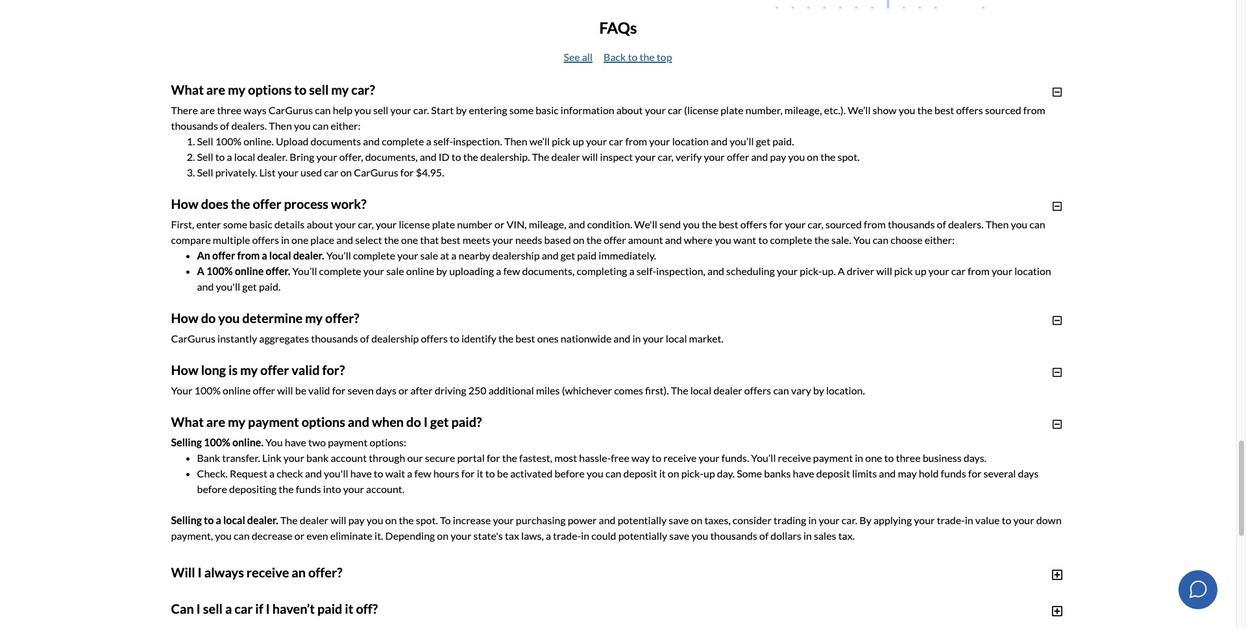 Task type: vqa. For each thing, say whether or not it's contained in the screenshot.
information at the left of page
yes



Task type: locate. For each thing, give the bounding box(es) containing it.
will i always receive an offer?
[[171, 565, 342, 580]]

pick inside you'll complete your sale online by uploading a few documents, completing a self-inspection, and scheduling your pick-up. a driver will pick up your car from your location and you'll get paid.
[[894, 265, 913, 277]]

1 vertical spatial three
[[896, 452, 921, 464]]

by right "vary"
[[813, 384, 824, 397]]

either: inside the what are my options to sell my car? there are three ways cargurus can help you sell your car. start by entering some basic information about your car (license plate number, mileage, etc.). we'll show you the best offers sourced from thousands of dealers. then you can either: sell 100% online. upload documents and complete a self-inspection. then we'll pick up your car from your location and you'll get paid. sell to a local dealer. bring your offer, documents, and id to the dealership. the dealer will inspect your car, verify your offer and pay you on the spot. sell privately. list your used car on cargurus for $4.95.
[[331, 120, 361, 132]]

1 vertical spatial you
[[265, 436, 283, 449]]

into
[[323, 483, 341, 495], [239, 608, 258, 620]]

my up ways
[[228, 82, 245, 98]]

sale down the 'an offer from a local dealer. you'll complete your sale at a nearby dealership and get paid immediately.'
[[386, 265, 404, 277]]

100% up bank at left
[[204, 436, 230, 449]]

my inside how do you determine my offer? cargurus instantly aggregates thousands of dealership offers to identify the best ones nationwide and in your local market.
[[305, 310, 323, 326]]

for inside the what are my options to sell my car? there are three ways cargurus can help you sell your car. start by entering some basic information about your car (license plate number, mileage, etc.). we'll show you the best offers sourced from thousands of dealers. then you can either: sell 100% online. upload documents and complete a self-inspection. then we'll pick up your car from your location and you'll get paid. sell to a local dealer. bring your offer, documents, and id to the dealership. the dealer will inspect your car, verify your offer and pay you on the spot. sell privately. list your used car on cargurus for $4.95.
[[400, 166, 414, 179]]

2 horizontal spatial you'll
[[751, 452, 776, 464]]

etc.).
[[824, 104, 846, 116]]

some inside the what are my options to sell my car? there are three ways cargurus can help you sell your car. start by entering some basic information about your car (license plate number, mileage, etc.). we'll show you the best offers sourced from thousands of dealers. then you can either: sell 100% online. upload documents and complete a self-inspection. then we'll pick up your car from your location and you'll get paid. sell to a local dealer. bring your offer, documents, and id to the dealership. the dealer will inspect your car, verify your offer and pay you on the spot. sell privately. list your used car on cargurus for $4.95.
[[509, 104, 534, 116]]

0 vertical spatial about
[[616, 104, 643, 116]]

into inside "selling 100% online. you have two payment options: bank transfer. link your bank account through our secure portal for the fastest, most hassle-free way to receive your funds. you'll receive payment in one to three business days. check. request a check and you'll have to wait a few hours for it to be activated before you can deposit it on pick-up day. some banks have deposit limits and may hold funds for several days before depositing the funds into your account."
[[323, 483, 341, 495]]

uploading
[[449, 265, 494, 277]]

and down bank
[[305, 467, 322, 480]]

1 vertical spatial days
[[1018, 467, 1039, 480]]

be left activated
[[497, 467, 508, 480]]

0 vertical spatial save
[[669, 514, 689, 526]]

or inside first, enter some basic details about your car, your license plate number or vin, mileage, and condition. we'll send you the best offers for your car, sourced from thousands of dealers. then you can compare multiple offers in one place and select the one that best meets your needs based on the offer amount and where you want to complete the sale. you can choose either:
[[495, 218, 504, 231]]

from inside you'll complete your sale online by uploading a few documents, completing a self-inspection, and scheduling your pick-up. a driver will pick up your car from your location and you'll get paid.
[[968, 265, 990, 277]]

0 vertical spatial sale
[[420, 249, 438, 262]]

used inside the what are my options to sell my car? there are three ways cargurus can help you sell your car. start by entering some basic information about your car (license plate number, mileage, etc.). we'll show you the best offers sourced from thousands of dealers. then you can either: sell 100% online. upload documents and complete a self-inspection. then we'll pick up your car from your location and you'll get paid. sell to a local dealer. bring your offer, documents, and id to the dealership. the dealer will inspect your car, verify your offer and pay you on the spot. sell privately. list your used car on cargurus for $4.95.
[[300, 166, 322, 179]]

you
[[853, 234, 871, 246], [265, 436, 283, 449]]

most
[[554, 452, 577, 464]]

may
[[898, 467, 917, 480]]

do up long
[[201, 310, 216, 326]]

payment
[[248, 414, 299, 430], [328, 436, 368, 449], [813, 452, 853, 464]]

what are my options to sell my car? there are three ways cargurus can help you sell your car. start by entering some basic information about your car (license plate number, mileage, etc.). we'll show you the best offers sourced from thousands of dealers. then you can either: sell 100% online. upload documents and complete a self-inspection. then we'll pick up your car from your location and you'll get paid. sell to a local dealer. bring your offer, documents, and id to the dealership. the dealer will inspect your car, verify your offer and pay you on the spot. sell privately. list your used car on cargurus for $4.95.
[[171, 82, 1045, 179]]

comes
[[614, 384, 643, 397]]

plate right (license
[[721, 104, 743, 116]]

and left the may
[[879, 467, 896, 480]]

1 horizontal spatial about
[[616, 104, 643, 116]]

to
[[628, 51, 638, 63], [294, 82, 307, 98], [215, 151, 225, 163], [452, 151, 461, 163], [758, 234, 768, 246], [450, 332, 459, 345], [652, 452, 661, 464], [884, 452, 894, 464], [374, 467, 383, 480], [485, 467, 495, 480], [204, 514, 214, 526], [1002, 514, 1011, 526], [448, 608, 457, 620]]

0 horizontal spatial plate
[[432, 218, 455, 231]]

offer? for an
[[308, 565, 342, 580]]

can inside "selling 100% online. you have two payment options: bank transfer. link your bank account through our secure portal for the fastest, most hassle-free way to receive your funds. you'll receive payment in one to three business days. check. request a check and you'll have to wait a few hours for it to be activated before you can deposit it on pick-up day. some banks have deposit limits and may hold funds for several days before depositing the funds into your account."
[[605, 467, 621, 480]]

days right seven
[[376, 384, 396, 397]]

2 horizontal spatial it
[[659, 467, 666, 480]]

1 vertical spatial funds
[[296, 483, 321, 495]]

thousands inside how do you determine my offer? cargurus instantly aggregates thousands of dealership offers to identify the best ones nationwide and in your local market.
[[311, 332, 358, 345]]

a right the laws,
[[546, 530, 551, 542]]

dealer. down the 'place'
[[293, 249, 324, 262]]

fastest,
[[519, 452, 552, 464]]

location
[[672, 135, 709, 147], [1014, 265, 1051, 277]]

our
[[407, 452, 423, 464]]

0 horizontal spatial dealers.
[[231, 120, 267, 132]]

get inside you'll complete your sale online by uploading a few documents, completing a self-inspection, and scheduling your pick-up. a driver will pick up your car from your location and you'll get paid.
[[242, 281, 257, 293]]

paid. inside you'll complete your sale online by uploading a few documents, completing a self-inspection, and scheduling your pick-up. a driver will pick up your car from your location and you'll get paid.
[[259, 281, 281, 293]]

documents, down based
[[522, 265, 575, 277]]

you'll
[[730, 135, 754, 147]]

paid.
[[772, 135, 794, 147], [259, 281, 281, 293]]

selling inside "selling 100% online. you have two payment options: bank transfer. link your bank account through our secure portal for the fastest, most hassle-free way to receive your funds. you'll receive payment in one to three business days. check. request a check and you'll have to wait a few hours for it to be activated before you can deposit it on pick-up day. some banks have deposit limits and may hold funds for several days before depositing the funds into your account."
[[171, 436, 202, 449]]

in left sales
[[803, 530, 812, 542]]

dealer inside the dealer will pay you on the spot. to increase your purchasing power and potentially save on taxes, consider trading in your car. by applying your trade-in value to your down payment, you can decrease or even eliminate it. depending on your state's tax laws, a trade-in could potentially save you thousands of dollars in sales tax.
[[300, 514, 328, 526]]

days inside how long is my offer valid for? your 100% online offer will be valid for seven days or after driving 250 additional miles (whichever comes first). the local dealer offers can vary by location.
[[376, 384, 396, 397]]

what for what are my options to sell my car? there are three ways cargurus can help you sell your car. start by entering some basic information about your car (license plate number, mileage, etc.). we'll show you the best offers sourced from thousands of dealers. then you can either: sell 100% online. upload documents and complete a self-inspection. then we'll pick up your car from your location and you'll get paid. sell to a local dealer. bring your offer, documents, and id to the dealership. the dealer will inspect your car, verify your offer and pay you on the spot. sell privately. list your used car on cargurus for $4.95.
[[171, 82, 204, 98]]

complete inside first, enter some basic details about your car, your license plate number or vin, mileage, and condition. we'll send you the best offers for your car, sourced from thousands of dealers. then you can compare multiple offers in one place and select the one that best meets your needs based on the offer amount and where you want to complete the sale. you can choose either:
[[770, 234, 812, 246]]

1 vertical spatial pick
[[894, 265, 913, 277]]

0 horizontal spatial basic
[[249, 218, 272, 231]]

mileage, up based
[[529, 218, 566, 231]]

offers inside the what are my options to sell my car? there are three ways cargurus can help you sell your car. start by entering some basic information about your car (license plate number, mileage, etc.). we'll show you the best offers sourced from thousands of dealers. then you can either: sell 100% online. upload documents and complete a self-inspection. then we'll pick up your car from your location and you'll get paid. sell to a local dealer. bring your offer, documents, and id to the dealership. the dealer will inspect your car, verify your offer and pay you on the spot. sell privately. list your used car on cargurus for $4.95.
[[956, 104, 983, 116]]

1 horizontal spatial sell
[[309, 82, 329, 98]]

documents, inside the what are my options to sell my car? there are three ways cargurus can help you sell your car. start by entering some basic information about your car (license plate number, mileage, etc.). we'll show you the best offers sourced from thousands of dealers. then you can either: sell 100% online. upload documents and complete a self-inspection. then we'll pick up your car from your location and you'll get paid. sell to a local dealer. bring your offer, documents, and id to the dealership. the dealer will inspect your car, verify your offer and pay you on the spot. sell privately. list your used car on cargurus for $4.95.
[[365, 151, 418, 163]]

condition.
[[587, 218, 632, 231]]

2 vertical spatial cargurus
[[171, 332, 215, 345]]

how inside how long is my offer valid for? your 100% online offer will be valid for seven days or after driving 250 additional miles (whichever comes first). the local dealer offers can vary by location.
[[171, 362, 198, 378]]

plate inside the what are my options to sell my car? there are three ways cargurus can help you sell your car. start by entering some basic information about your car (license plate number, mileage, etc.). we'll show you the best offers sourced from thousands of dealers. then you can either: sell 100% online. upload documents and complete a self-inspection. then we'll pick up your car from your location and you'll get paid. sell to a local dealer. bring your offer, documents, and id to the dealership. the dealer will inspect your car, verify your offer and pay you on the spot. sell privately. list your used car on cargurus for $4.95.
[[721, 104, 743, 116]]

you'll
[[326, 249, 351, 262], [292, 265, 317, 277], [751, 452, 776, 464]]

documents,
[[365, 151, 418, 163], [522, 265, 575, 277]]

payment up link
[[248, 414, 299, 430]]

location inside the what are my options to sell my car? there are three ways cargurus can help you sell your car. start by entering some basic information about your car (license plate number, mileage, etc.). we'll show you the best offers sourced from thousands of dealers. then you can either: sell 100% online. upload documents and complete a self-inspection. then we'll pick up your car from your location and you'll get paid. sell to a local dealer. bring your offer, documents, and id to the dealership. the dealer will inspect your car, verify your offer and pay you on the spot. sell privately. list your used car on cargurus for $4.95.
[[672, 135, 709, 147]]

paid right these
[[317, 601, 342, 617]]

0 vertical spatial sourced
[[985, 104, 1021, 116]]

0 horizontal spatial trade-
[[553, 530, 581, 542]]

for down days.
[[968, 467, 982, 480]]

selling 100% online. you have two payment options: bank transfer. link your bank account through our secure portal for the fastest, most hassle-free way to receive your funds. you'll receive payment in one to three business days. check. request a check and you'll have to wait a few hours for it to be activated before you can deposit it on pick-up day. some banks have deposit limits and may hold funds for several days before depositing the funds into your account.
[[171, 436, 1039, 495]]

1 vertical spatial how
[[171, 310, 198, 326]]

offer, down documents
[[339, 151, 363, 163]]

your inside how do you determine my offer? cargurus instantly aggregates thousands of dealership offers to identify the best ones nationwide and in your local market.
[[643, 332, 664, 345]]

you inside "selling 100% online. you have two payment options: bank transfer. link your bank account through our secure portal for the fastest, most hassle-free way to receive your funds. you'll receive payment in one to three business days. check. request a check and you'll have to wait a few hours for it to be activated before you can deposit it on pick-up day. some banks have deposit limits and may hold funds for several days before depositing the funds into your account."
[[587, 467, 603, 480]]

plate up that
[[432, 218, 455, 231]]

online. inside "selling 100% online. you have two payment options: bank transfer. link your bank account through our secure portal for the fastest, most hassle-free way to receive your funds. you'll receive payment in one to three business days. check. request a check and you'll have to wait a few hours for it to be activated before you can deposit it on pick-up day. some banks have deposit limits and may hold funds for several days before depositing the funds into your account."
[[232, 436, 263, 449]]

account.
[[366, 483, 404, 495]]

1 horizontal spatial dealership
[[492, 249, 540, 262]]

spot. inside the dealer will pay you on the spot. to increase your purchasing power and potentially save on taxes, consider trading in your car. by applying your trade-in value to your down payment, you can decrease or even eliminate it. depending on your state's tax laws, a trade-in could potentially save you thousands of dollars in sales tax.
[[416, 514, 438, 526]]

2 a from the left
[[838, 265, 845, 277]]

spot.
[[838, 151, 860, 163], [416, 514, 438, 526]]

0 horizontal spatial few
[[414, 467, 431, 480]]

offer inside first, enter some basic details about your car, your license plate number or vin, mileage, and condition. we'll send you the best offers for your car, sourced from thousands of dealers. then you can compare multiple offers in one place and select the one that best meets your needs based on the offer amount and where you want to complete the sale. you can choose either:
[[604, 234, 626, 246]]

offer? for my
[[325, 310, 359, 326]]

online. down ways
[[243, 135, 274, 147]]

0 horizontal spatial you'll
[[216, 281, 240, 293]]

are for options
[[206, 82, 225, 98]]

100% inside "selling 100% online. you have two payment options: bank transfer. link your bank account through our secure portal for the fastest, most hassle-free way to receive your funds. you'll receive payment in one to three business days. check. request a check and you'll have to wait a few hours for it to be activated before you can deposit it on pick-up day. some banks have deposit limits and may hold funds for several days before depositing the funds into your account."
[[204, 436, 230, 449]]

offer, left the still
[[489, 608, 513, 620]]

receive down decrease
[[246, 565, 289, 580]]

the inside how do you determine my offer? cargurus instantly aggregates thousands of dealership offers to identify the best ones nationwide and in your local market.
[[498, 332, 513, 345]]

basic
[[536, 104, 559, 116], [249, 218, 272, 231]]

you up link
[[265, 436, 283, 449]]

you
[[354, 104, 371, 116], [899, 104, 915, 116], [294, 120, 311, 132], [788, 151, 805, 163], [683, 218, 700, 231], [1011, 218, 1027, 231], [715, 234, 731, 246], [218, 310, 240, 326], [587, 467, 603, 480], [366, 514, 383, 526], [215, 530, 232, 542], [691, 530, 708, 542], [515, 608, 532, 620]]

to right want
[[758, 234, 768, 246]]

of inside first, enter some basic details about your car, your license plate number or vin, mileage, and condition. we'll send you the best offers for your car, sourced from thousands of dealers. then you can compare multiple offers in one place and select the one that best meets your needs based on the offer amount and where you want to complete the sale. you can choose either:
[[937, 218, 946, 231]]

driver
[[847, 265, 874, 277]]

0 vertical spatial into
[[323, 483, 341, 495]]

online inside you'll complete your sale online by uploading a few documents, completing a self-inspection, and scheduling your pick-up. a driver will pick up your car from your location and you'll get paid.
[[406, 265, 434, 277]]

and up $4.95.
[[420, 151, 437, 163]]

1 vertical spatial you'll
[[324, 467, 348, 480]]

vin,
[[506, 218, 527, 231]]

it
[[477, 467, 483, 480], [659, 467, 666, 480], [345, 601, 353, 617]]

my right the is
[[240, 362, 258, 378]]

it left day.
[[659, 467, 666, 480]]

for
[[400, 166, 414, 179], [769, 218, 783, 231], [332, 384, 346, 397], [487, 452, 500, 464], [461, 467, 475, 480], [968, 467, 982, 480]]

0 vertical spatial dealer
[[551, 151, 580, 163]]

0 vertical spatial pick-
[[800, 265, 822, 277]]

1 horizontal spatial receive
[[663, 452, 697, 464]]

2 deposit from the left
[[816, 467, 850, 480]]

thousands inside first, enter some basic details about your car, your license plate number or vin, mileage, and condition. we'll send you the best offers for your car, sourced from thousands of dealers. then you can compare multiple offers in one place and select the one that best meets your needs based on the offer amount and where you want to complete the sale. you can choose either:
[[888, 218, 935, 231]]

offer inside the what are my options to sell my car? there are three ways cargurus can help you sell your car. start by entering some basic information about your car (license plate number, mileage, etc.). we'll show you the best offers sourced from thousands of dealers. then you can either: sell 100% online. upload documents and complete a self-inspection. then we'll pick up your car from your location and you'll get paid. sell to a local dealer. bring your offer, documents, and id to the dealership. the dealer will inspect your car, verify your offer and pay you on the spot. sell privately. list your used car on cargurus for $4.95.
[[727, 151, 749, 163]]

for inside how long is my offer valid for? your 100% online offer will be valid for seven days or after driving 250 additional miles (whichever comes first). the local dealer offers can vary by location.
[[332, 384, 346, 397]]

a right wait
[[407, 467, 412, 480]]

identify
[[461, 332, 496, 345]]

0 vertical spatial few
[[503, 265, 520, 277]]

1 vertical spatial valid
[[308, 384, 330, 397]]

my
[[228, 82, 245, 98], [331, 82, 349, 98], [305, 310, 323, 326], [240, 362, 258, 378], [228, 414, 245, 430]]

potentially
[[618, 514, 667, 526], [618, 530, 667, 542]]

by
[[859, 514, 871, 526]]

the down condition.
[[587, 234, 602, 246]]

in down 'details'
[[281, 234, 289, 246]]

how for how does the offer process work?
[[171, 196, 198, 212]]

receive up "banks" at the bottom
[[778, 452, 811, 464]]

selling up payment,
[[171, 514, 202, 526]]

car, up up.
[[808, 218, 823, 231]]

1 vertical spatial you'll
[[292, 265, 317, 277]]

enter
[[196, 218, 221, 231]]

about inside first, enter some basic details about your car, your license plate number or vin, mileage, and condition. we'll send you the best offers for your car, sourced from thousands of dealers. then you can compare multiple offers in one place and select the one that best meets your needs based on the offer amount and where you want to complete the sale. you can choose either:
[[307, 218, 333, 231]]

1 horizontal spatial cargurus
[[268, 104, 313, 116]]

from inside first, enter some basic details about your car, your license plate number or vin, mileage, and condition. we'll send you the best offers for your car, sourced from thousands of dealers. then you can compare multiple offers in one place and select the one that best meets your needs based on the offer amount and where you want to complete the sale. you can choose either:
[[864, 218, 886, 231]]

way
[[631, 452, 650, 464]]

the inside the dealer will pay you on the spot. to increase your purchasing power and potentially save on taxes, consider trading in your car. by applying your trade-in value to your down payment, you can decrease or even eliminate it. depending on your state's tax laws, a trade-in could potentially save you thousands of dollars in sales tax.
[[280, 514, 298, 526]]

to right value
[[1002, 514, 1011, 526]]

valid left for? on the bottom left of page
[[291, 362, 320, 378]]

have down account
[[350, 467, 372, 480]]

1 vertical spatial dealer
[[713, 384, 742, 397]]

1 vertical spatial location
[[1014, 265, 1051, 277]]

that
[[420, 234, 439, 246]]

in right nationwide
[[632, 332, 641, 345]]

2 vertical spatial how
[[171, 362, 198, 378]]

1 vertical spatial dealership
[[371, 332, 419, 345]]

2 vertical spatial payment
[[813, 452, 853, 464]]

0 vertical spatial sell
[[197, 135, 213, 147]]

cargurus up upload
[[268, 104, 313, 116]]

payment,
[[171, 530, 213, 542]]

mileage, left etc.).
[[785, 104, 822, 116]]

see all link
[[564, 51, 593, 63]]

pick down choose
[[894, 265, 913, 277]]

0 horizontal spatial by
[[436, 265, 447, 277]]

for down portal
[[461, 467, 475, 480]]

2 horizontal spatial or
[[495, 218, 504, 231]]

online left offer.
[[235, 265, 264, 277]]

3 how from the top
[[171, 362, 198, 378]]

then inside first, enter some basic details about your car, your license plate number or vin, mileage, and condition. we'll send you the best offers for your car, sourced from thousands of dealers. then you can compare multiple offers in one place and select the one that best meets your needs based on the offer amount and where you want to complete the sale. you can choose either:
[[986, 218, 1009, 231]]

by inside how long is my offer valid for? your 100% online offer will be valid for seven days or after driving 250 additional miles (whichever comes first). the local dealer offers can vary by location.
[[813, 384, 824, 397]]

3 sell from the top
[[197, 166, 213, 179]]

or inside the dealer will pay you on the spot. to increase your purchasing power and potentially save on taxes, consider trading in your car. by applying your trade-in value to your down payment, you can decrease or even eliminate it. depending on your state's tax laws, a trade-in could potentially save you thousands of dollars in sales tax.
[[295, 530, 304, 542]]

thousands
[[171, 120, 218, 132], [888, 218, 935, 231], [311, 332, 358, 345], [710, 530, 757, 542]]

driving
[[435, 384, 466, 397]]

to up upload
[[294, 82, 307, 98]]

then
[[269, 120, 292, 132], [504, 135, 527, 147], [986, 218, 1009, 231]]

falls
[[219, 608, 237, 620]]

to left wait
[[374, 467, 383, 480]]

1 horizontal spatial offer,
[[489, 608, 513, 620]]

an right unable
[[476, 608, 487, 620]]

what up there
[[171, 82, 204, 98]]

unable
[[415, 608, 446, 620]]

spot. left to
[[416, 514, 438, 526]]

inspect
[[600, 151, 633, 163]]

car?
[[351, 82, 375, 98]]

you inside "selling 100% online. you have two payment options: bank transfer. link your bank account through our secure portal for the fastest, most hassle-free way to receive your funds. you'll receive payment in one to three business days. check. request a check and you'll have to wait a few hours for it to be activated before you can deposit it on pick-up day. some banks have deposit limits and may hold funds for several days before depositing the funds into your account."
[[265, 436, 283, 449]]

deposit
[[623, 467, 657, 480], [816, 467, 850, 480]]

selling for selling 100% online. you have two payment options: bank transfer. link your bank account through our secure portal for the fastest, most hassle-free way to receive your funds. you'll receive payment in one to three business days. check. request a check and you'll have to wait a few hours for it to be activated before you can deposit it on pick-up day. some banks have deposit limits and may hold funds for several days before depositing the funds into your account.
[[171, 436, 202, 449]]

0 horizontal spatial receive
[[246, 565, 289, 580]]

a inside you'll complete your sale online by uploading a few documents, completing a self-inspection, and scheduling your pick-up. a driver will pick up your car from your location and you'll get paid.
[[838, 265, 845, 277]]

list
[[259, 166, 276, 179]]

2 horizontal spatial up
[[915, 265, 926, 277]]

what
[[171, 82, 204, 98], [171, 414, 204, 430]]

id
[[439, 151, 450, 163]]

how for how long is my offer valid for? your 100% online offer will be valid for seven days or after driving 250 additional miles (whichever comes first). the local dealer offers can vary by location.
[[171, 362, 198, 378]]

0 vertical spatial spot.
[[838, 151, 860, 163]]

car
[[668, 104, 682, 116], [609, 135, 623, 147], [324, 166, 338, 179], [951, 265, 966, 277], [234, 601, 253, 617], [203, 608, 217, 620], [632, 608, 646, 620]]

0 horizontal spatial documents,
[[365, 151, 418, 163]]

multiple
[[213, 234, 250, 246]]

are for payment
[[206, 414, 225, 430]]

0 vertical spatial offer,
[[339, 151, 363, 163]]

basic down how does the offer process work?
[[249, 218, 272, 231]]

be up what are my payment options and when do i get paid?
[[295, 384, 306, 397]]

list
[[570, 608, 584, 620]]

dealer. up list
[[257, 151, 288, 163]]

up inside "selling 100% online. you have two payment options: bank transfer. link your bank account through our secure portal for the fastest, most hassle-free way to receive your funds. you'll receive payment in one to three business days. check. request a check and you'll have to wait a few hours for it to be activated before you can deposit it on pick-up day. some banks have deposit limits and may hold funds for several days before depositing the funds into your account."
[[703, 467, 715, 480]]

complete inside you'll complete your sale online by uploading a few documents, completing a self-inspection, and scheduling your pick-up. a driver will pick up your car from your location and you'll get paid.
[[319, 265, 361, 277]]

have left two
[[285, 436, 306, 449]]

1 horizontal spatial have
[[350, 467, 372, 480]]

2 vertical spatial the
[[280, 514, 298, 526]]

paid up the completing
[[577, 249, 597, 262]]

0 horizontal spatial offer,
[[339, 151, 363, 163]]

how inside how do you determine my offer? cargurus instantly aggregates thousands of dealership offers to identify the best ones nationwide and in your local market.
[[171, 310, 198, 326]]

sell left privately.
[[197, 166, 213, 179]]

0 vertical spatial documents,
[[365, 151, 418, 163]]

three
[[217, 104, 242, 116], [896, 452, 921, 464]]

day.
[[717, 467, 735, 480]]

1 how from the top
[[171, 196, 198, 212]]

can inside the dealer will pay you on the spot. to increase your purchasing power and potentially save on taxes, consider trading in your car. by applying your trade-in value to your down payment, you can decrease or even eliminate it. depending on your state's tax laws, a trade-in could potentially save you thousands of dollars in sales tax.
[[234, 530, 250, 542]]

trade- left value
[[937, 514, 965, 526]]

0 horizontal spatial pay
[[348, 514, 365, 526]]

0 horizontal spatial paid
[[317, 601, 342, 617]]

1 horizontal spatial few
[[503, 265, 520, 277]]

2 horizontal spatial one
[[865, 452, 882, 464]]

compare
[[171, 234, 211, 246]]

to inside button
[[628, 51, 638, 63]]

privately
[[648, 608, 689, 620]]

0 vertical spatial either:
[[331, 120, 361, 132]]

car,
[[658, 151, 674, 163], [358, 218, 374, 231], [808, 218, 823, 231]]

the up decrease
[[280, 514, 298, 526]]

1 horizontal spatial pay
[[770, 151, 786, 163]]

and left the "you're"
[[365, 608, 382, 620]]

100% down long
[[194, 384, 221, 397]]

payment up limits
[[813, 452, 853, 464]]

the
[[532, 151, 549, 163], [671, 384, 688, 397], [280, 514, 298, 526]]

a inside the dealer will pay you on the spot. to increase your purchasing power and potentially save on taxes, consider trading in your car. by applying your trade-in value to your down payment, you can decrease or even eliminate it. depending on your state's tax laws, a trade-in could potentially save you thousands of dollars in sales tax.
[[546, 530, 551, 542]]

will right driver
[[876, 265, 892, 277]]

you'll inside "selling 100% online. you have two payment options: bank transfer. link your bank account through our secure portal for the fastest, most hassle-free way to receive your funds. you'll receive payment in one to three business days. check. request a check and you'll have to wait a few hours for it to be activated before you can deposit it on pick-up day. some banks have deposit limits and may hold funds for several days before depositing the funds into your account."
[[751, 452, 776, 464]]

0 horizontal spatial funds
[[296, 483, 321, 495]]

0 vertical spatial options
[[248, 82, 292, 98]]

2 how from the top
[[171, 310, 198, 326]]

250
[[468, 384, 486, 397]]

what inside the what are my options to sell my car? there are three ways cargurus can help you sell your car. start by entering some basic information about your car (license plate number, mileage, etc.). we'll show you the best offers sourced from thousands of dealers. then you can either: sell 100% online. upload documents and complete a self-inspection. then we'll pick up your car from your location and you'll get paid. sell to a local dealer. bring your offer, documents, and id to the dealership. the dealer will inspect your car, verify your offer and pay you on the spot. sell privately. list your used car on cargurus for $4.95.
[[171, 82, 204, 98]]

few down our
[[414, 467, 431, 480]]

help
[[333, 104, 352, 116]]

will inside how long is my offer valid for? your 100% online offer will be valid for seven days or after driving 250 additional miles (whichever comes first). the local dealer offers can vary by location.
[[277, 384, 293, 397]]

by right start
[[456, 104, 467, 116]]

1 horizontal spatial some
[[509, 104, 534, 116]]

for down for? on the bottom left of page
[[332, 384, 346, 397]]

2 horizontal spatial sell
[[373, 104, 388, 116]]

there
[[171, 104, 198, 116]]

my up aggregates
[[305, 310, 323, 326]]

up left day.
[[703, 467, 715, 480]]

2 horizontal spatial the
[[671, 384, 688, 397]]

0 vertical spatial self-
[[433, 135, 453, 147]]

0 horizontal spatial deposit
[[623, 467, 657, 480]]

2 vertical spatial dealer
[[300, 514, 328, 526]]

1 horizontal spatial spot.
[[838, 151, 860, 163]]

1 vertical spatial used
[[609, 608, 630, 620]]

0 vertical spatial dealers.
[[231, 120, 267, 132]]

0 horizontal spatial payment
[[248, 414, 299, 430]]

basic inside first, enter some basic details about your car, your license plate number or vin, mileage, and condition. we'll send you the best offers for your car, sourced from thousands of dealers. then you can compare multiple offers in one place and select the one that best meets your needs based on the offer amount and where you want to complete the sale. you can choose either:
[[249, 218, 272, 231]]

offer?
[[325, 310, 359, 326], [308, 565, 342, 580]]

hours
[[433, 467, 459, 480]]

1 selling from the top
[[171, 436, 202, 449]]

we'll
[[529, 135, 550, 147]]

sell right can
[[203, 601, 223, 617]]

dealer. up decrease
[[247, 514, 278, 526]]

100% inside the what are my options to sell my car? there are three ways cargurus can help you sell your car. start by entering some basic information about your car (license plate number, mileage, etc.). we'll show you the best offers sourced from thousands of dealers. then you can either: sell 100% online. upload documents and complete a self-inspection. then we'll pick up your car from your location and you'll get paid. sell to a local dealer. bring your offer, documents, and id to the dealership. the dealer will inspect your car, verify your offer and pay you on the spot. sell privately. list your used car on cargurus for $4.95.
[[215, 135, 241, 147]]

dealers. inside first, enter some basic details about your car, your license plate number or vin, mileage, and condition. we'll send you the best offers for your car, sourced from thousands of dealers. then you can compare multiple offers in one place and select the one that best meets your needs based on the offer amount and where you want to complete the sale. you can choose either:
[[948, 218, 984, 231]]

potentially right could
[[618, 530, 667, 542]]

thousands down "taxes,"
[[710, 530, 757, 542]]

offers
[[956, 104, 983, 116], [740, 218, 767, 231], [252, 234, 279, 246], [421, 332, 448, 345], [744, 384, 771, 397]]

and down you'll on the right
[[751, 151, 768, 163]]

1 horizontal spatial sale
[[420, 249, 438, 262]]

either:
[[331, 120, 361, 132], [925, 234, 955, 246]]

0 horizontal spatial location
[[672, 135, 709, 147]]

pay inside the dealer will pay you on the spot. to increase your purchasing power and potentially save on taxes, consider trading in your car. by applying your trade-in value to your down payment, you can decrease or even eliminate it. depending on your state's tax laws, a trade-in could potentially save you thousands of dollars in sales tax.
[[348, 514, 365, 526]]

1 vertical spatial either:
[[925, 234, 955, 246]]

be inside "selling 100% online. you have two payment options: bank transfer. link your bank account through our secure portal for the fastest, most hassle-free way to receive your funds. you'll receive payment in one to three business days. check. request a check and you'll have to wait a few hours for it to be activated before you can deposit it on pick-up day. some banks have deposit limits and may hold funds for several days before depositing the funds into your account."
[[497, 467, 508, 480]]

up down information
[[572, 135, 584, 147]]

into down bank
[[323, 483, 341, 495]]

1 vertical spatial sourced
[[825, 218, 862, 231]]

by inside the what are my options to sell my car? there are three ways cargurus can help you sell your car. start by entering some basic information about your car (license plate number, mileage, etc.). we'll show you the best offers sourced from thousands of dealers. then you can either: sell 100% online. upload documents and complete a self-inspection. then we'll pick up your car from your location and you'll get paid. sell to a local dealer. bring your offer, documents, and id to the dealership. the dealer will inspect your car, verify your offer and pay you on the spot. sell privately. list your used car on cargurus for $4.95.
[[456, 104, 467, 116]]

1 horizontal spatial deposit
[[816, 467, 850, 480]]

you'll right offer.
[[292, 265, 317, 277]]

0 horizontal spatial three
[[217, 104, 242, 116]]

pick- left day.
[[681, 467, 703, 480]]

car. inside the what are my options to sell my car? there are three ways cargurus can help you sell your car. start by entering some basic information about your car (license plate number, mileage, etc.). we'll show you the best offers sourced from thousands of dealers. then you can either: sell 100% online. upload documents and complete a self-inspection. then we'll pick up your car from your location and you'll get paid. sell to a local dealer. bring your offer, documents, and id to the dealership. the dealer will inspect your car, verify your offer and pay you on the spot. sell privately. list your used car on cargurus for $4.95.
[[413, 104, 429, 116]]

about
[[616, 104, 643, 116], [307, 218, 333, 231]]

0 horizontal spatial days
[[376, 384, 396, 397]]

pick inside the what are my options to sell my car? there are three ways cargurus can help you sell your car. start by entering some basic information about your car (license plate number, mileage, etc.). we'll show you the best offers sourced from thousands of dealers. then you can either: sell 100% online. upload documents and complete a self-inspection. then we'll pick up your car from your location and you'll get paid. sell to a local dealer. bring your offer, documents, and id to the dealership. the dealer will inspect your car, verify your offer and pay you on the spot. sell privately. list your used car on cargurus for $4.95.
[[552, 135, 570, 147]]

best
[[934, 104, 954, 116], [719, 218, 738, 231], [441, 234, 460, 246], [515, 332, 535, 345]]

open chat window image
[[1188, 579, 1209, 600]]

paid. inside the what are my options to sell my car? there are three ways cargurus can help you sell your car. start by entering some basic information about your car (license plate number, mileage, etc.). we'll show you the best offers sourced from thousands of dealers. then you can either: sell 100% online. upload documents and complete a self-inspection. then we'll pick up your car from your location and you'll get paid. sell to a local dealer. bring your offer, documents, and id to the dealership. the dealer will inspect your car, verify your offer and pay you on the spot. sell privately. list your used car on cargurus for $4.95.
[[772, 135, 794, 147]]

spot. inside the what are my options to sell my car? there are three ways cargurus can help you sell your car. start by entering some basic information about your car (license plate number, mileage, etc.). we'll show you the best offers sourced from thousands of dealers. then you can either: sell 100% online. upload documents and complete a self-inspection. then we'll pick up your car from your location and you'll get paid. sell to a local dealer. bring your offer, documents, and id to the dealership. the dealer will inspect your car, verify your offer and pay you on the spot. sell privately. list your used car on cargurus for $4.95.
[[838, 151, 860, 163]]

offer? down even
[[308, 565, 342, 580]]

or inside how long is my offer valid for? your 100% online offer will be valid for seven days or after driving 250 additional miles (whichever comes first). the local dealer offers can vary by location.
[[398, 384, 408, 397]]

dealer inside how long is my offer valid for? your 100% online offer will be valid for seven days or after driving 250 additional miles (whichever comes first). the local dealer offers can vary by location.
[[713, 384, 742, 397]]

dealers. inside the what are my options to sell my car? there are three ways cargurus can help you sell your car. start by entering some basic information about your car (license plate number, mileage, etc.). we'll show you the best offers sourced from thousands of dealers. then you can either: sell 100% online. upload documents and complete a self-inspection. then we'll pick up your car from your location and you'll get paid. sell to a local dealer. bring your offer, documents, and id to the dealership. the dealer will inspect your car, verify your offer and pay you on the spot. sell privately. list your used car on cargurus for $4.95.
[[231, 120, 267, 132]]

complete inside the what are my options to sell my car? there are three ways cargurus can help you sell your car. start by entering some basic information about your car (license plate number, mileage, etc.). we'll show you the best offers sourced from thousands of dealers. then you can either: sell 100% online. upload documents and complete a self-inspection. then we'll pick up your car from your location and you'll get paid. sell to a local dealer. bring your offer, documents, and id to the dealership. the dealer will inspect your car, verify your offer and pay you on the spot. sell privately. list your used car on cargurus for $4.95.
[[382, 135, 424, 147]]

0 vertical spatial the
[[532, 151, 549, 163]]

car. left start
[[413, 104, 429, 116]]

0 vertical spatial cargurus
[[268, 104, 313, 116]]

if
[[255, 601, 263, 617]]

you'll inside you'll complete your sale online by uploading a few documents, completing a self-inspection, and scheduling your pick-up. a driver will pick up your car from your location and you'll get paid.
[[216, 281, 240, 293]]

paid. down offer.
[[259, 281, 281, 293]]

1 what from the top
[[171, 82, 204, 98]]

0 vertical spatial mileage,
[[785, 104, 822, 116]]

0 vertical spatial used
[[300, 166, 322, 179]]

immediately.
[[599, 249, 656, 262]]

limits
[[852, 467, 877, 480]]

car, left verify
[[658, 151, 674, 163]]

2 selling from the top
[[171, 514, 202, 526]]

get down a 100% online offer.
[[242, 281, 257, 293]]

dealer inside the what are my options to sell my car? there are three ways cargurus can help you sell your car. start by entering some basic information about your car (license plate number, mileage, etc.). we'll show you the best offers sourced from thousands of dealers. then you can either: sell 100% online. upload documents and complete a self-inspection. then we'll pick up your car from your location and you'll get paid. sell to a local dealer. bring your offer, documents, and id to the dealership. the dealer will inspect your car, verify your offer and pay you on the spot. sell privately. list your used car on cargurus for $4.95.
[[551, 151, 580, 163]]

do right when
[[406, 414, 421, 430]]

from
[[1023, 104, 1045, 116], [625, 135, 647, 147], [864, 218, 886, 231], [237, 249, 260, 262], [968, 265, 990, 277]]

1 vertical spatial basic
[[249, 218, 272, 231]]

sale inside you'll complete your sale online by uploading a few documents, completing a self-inspection, and scheduling your pick-up. a driver will pick up your car from your location and you'll get paid.
[[386, 265, 404, 277]]

consider
[[733, 514, 772, 526]]

2 what from the top
[[171, 414, 204, 430]]

one inside "selling 100% online. you have two payment options: bank transfer. link your bank account through our secure portal for the fastest, most hassle-free way to receive your funds. you'll receive payment in one to three business days. check. request a check and you'll have to wait a few hours for it to be activated before you can deposit it on pick-up day. some banks have deposit limits and may hold funds for several days before depositing the funds into your account."
[[865, 452, 882, 464]]

payment up account
[[328, 436, 368, 449]]

dealership
[[492, 249, 540, 262], [371, 332, 419, 345]]

to inside first, enter some basic details about your car, your license plate number or vin, mileage, and condition. we'll send you the best offers for your car, sourced from thousands of dealers. then you can compare multiple offers in one place and select the one that best meets your needs based on the offer amount and where you want to complete the sale. you can choose either:
[[758, 234, 768, 246]]

best left ones
[[515, 332, 535, 345]]

activated
[[510, 467, 553, 480]]

dealership.
[[480, 151, 530, 163]]

dollars
[[771, 530, 801, 542]]

dealership down needs
[[492, 249, 540, 262]]

your
[[390, 104, 411, 116], [645, 104, 666, 116], [586, 135, 607, 147], [649, 135, 670, 147], [316, 151, 337, 163], [635, 151, 656, 163], [704, 151, 725, 163], [278, 166, 298, 179], [335, 218, 356, 231], [376, 218, 397, 231], [785, 218, 806, 231], [492, 234, 513, 246], [397, 249, 418, 262], [363, 265, 384, 277], [777, 265, 798, 277], [928, 265, 949, 277], [992, 265, 1012, 277], [643, 332, 664, 345], [283, 452, 304, 464], [699, 452, 720, 464], [343, 483, 364, 495], [493, 514, 514, 526], [819, 514, 840, 526], [914, 514, 935, 526], [1013, 514, 1034, 526], [451, 530, 471, 542], [180, 608, 201, 620], [586, 608, 607, 620]]

what for what are my payment options and when do i get paid?
[[171, 414, 204, 430]]

my up "transfer."
[[228, 414, 245, 430]]

trade-
[[937, 514, 965, 526], [553, 530, 581, 542]]

(license
[[684, 104, 719, 116]]

to inside the dealer will pay you on the spot. to increase your purchasing power and potentially save on taxes, consider trading in your car. by applying your trade-in value to your down payment, you can decrease or even eliminate it. depending on your state's tax laws, a trade-in could potentially save you thousands of dollars in sales tax.
[[1002, 514, 1011, 526]]

free
[[611, 452, 629, 464]]

1 horizontal spatial car,
[[658, 151, 674, 163]]

1 a from the left
[[197, 265, 204, 277]]

0 vertical spatial how
[[171, 196, 198, 212]]

self- up id
[[433, 135, 453, 147]]

car, up select
[[358, 218, 374, 231]]

complete
[[382, 135, 424, 147], [770, 234, 812, 246], [353, 249, 395, 262], [319, 265, 361, 277]]

instantly
[[217, 332, 257, 345]]

1 vertical spatial pay
[[348, 514, 365, 526]]

1 horizontal spatial used
[[609, 608, 630, 620]]

0 horizontal spatial be
[[295, 384, 306, 397]]

0 horizontal spatial sourced
[[825, 218, 862, 231]]

power
[[568, 514, 597, 526]]

0 vertical spatial what
[[171, 82, 204, 98]]

upload
[[276, 135, 309, 147]]

taxes,
[[704, 514, 731, 526]]

1 horizontal spatial car.
[[842, 514, 857, 526]]

up inside you'll complete your sale online by uploading a few documents, completing a self-inspection, and scheduling your pick-up. a driver will pick up your car from your location and you'll get paid.
[[915, 265, 926, 277]]

used down bring
[[300, 166, 322, 179]]

how does the offer process work?
[[171, 196, 366, 212]]

2 horizontal spatial then
[[986, 218, 1009, 231]]

car. up "tax."
[[842, 514, 857, 526]]

in inside first, enter some basic details about your car, your license plate number or vin, mileage, and condition. we'll send you the best offers for your car, sourced from thousands of dealers. then you can compare multiple offers in one place and select the one that best meets your needs based on the offer amount and where you want to complete the sale. you can choose either:
[[281, 234, 289, 246]]

about up the 'place'
[[307, 218, 333, 231]]

best inside the what are my options to sell my car? there are three ways cargurus can help you sell your car. start by entering some basic information about your car (license plate number, mileage, etc.). we'll show you the best offers sourced from thousands of dealers. then you can either: sell 100% online. upload documents and complete a self-inspection. then we'll pick up your car from your location and you'll get paid. sell to a local dealer. bring your offer, documents, and id to the dealership. the dealer will inspect your car, verify your offer and pay you on the spot. sell privately. list your used car on cargurus for $4.95.
[[934, 104, 954, 116]]



Task type: describe. For each thing, give the bounding box(es) containing it.
miles
[[536, 384, 560, 397]]

of inside the dealer will pay you on the spot. to increase your purchasing power and potentially save on taxes, consider trading in your car. by applying your trade-in value to your down payment, you can decrease or even eliminate it. depending on your state's tax laws, a trade-in could potentially save you thousands of dollars in sales tax.
[[759, 530, 769, 542]]

2 vertical spatial sell
[[203, 601, 223, 617]]

haven't
[[272, 601, 315, 617]]

local up offer.
[[269, 249, 291, 262]]

will
[[171, 565, 195, 580]]

portal
[[457, 452, 485, 464]]

pick- inside you'll complete your sale online by uploading a few documents, completing a self-inspection, and scheduling your pick-up. a driver will pick up your car from your location and you'll get paid.
[[800, 265, 822, 277]]

0 horizontal spatial it
[[345, 601, 353, 617]]

to up privately.
[[215, 151, 225, 163]]

for?
[[322, 362, 345, 378]]

i right can
[[196, 601, 200, 617]]

can
[[171, 601, 194, 617]]

how do you determine my offer? cargurus instantly aggregates thousands of dealership offers to identify the best ones nationwide and in your local market.
[[171, 310, 724, 345]]

documents, inside you'll complete your sale online by uploading a few documents, completing a self-inspection, and scheduling your pick-up. a driver will pick up your car from your location and you'll get paid.
[[522, 265, 575, 277]]

1 vertical spatial offer,
[[489, 608, 513, 620]]

sourced inside the what are my options to sell my car? there are three ways cargurus can help you sell your car. start by entering some basic information about your car (license plate number, mileage, etc.). we'll show you the best offers sourced from thousands of dealers. then you can either: sell 100% online. upload documents and complete a self-inspection. then we'll pick up your car from your location and you'll get paid. sell to a local dealer. bring your offer, documents, and id to the dealership. the dealer will inspect your car, verify your offer and pay you on the spot. sell privately. list your used car on cargurus for $4.95.
[[985, 104, 1021, 116]]

where
[[684, 234, 713, 246]]

to
[[440, 514, 451, 526]]

if
[[171, 608, 178, 620]]

either: inside first, enter some basic details about your car, your license plate number or vin, mileage, and condition. we'll send you the best offers for your car, sourced from thousands of dealers. then you can compare multiple offers in one place and select the one that best meets your needs based on the offer amount and where you want to complete the sale. you can choose either:
[[925, 234, 955, 246]]

laws,
[[521, 530, 544, 542]]

wait
[[385, 467, 405, 480]]

can i sell a car if i haven't paid it off?
[[171, 601, 378, 617]]

inspection,
[[656, 265, 705, 277]]

and down based
[[542, 249, 558, 262]]

amount
[[628, 234, 663, 246]]

several
[[984, 467, 1016, 480]]

banks
[[764, 467, 791, 480]]

cargurus inside how do you determine my offer? cargurus instantly aggregates thousands of dealership offers to identify the best ones nationwide and in your local market.
[[171, 332, 215, 345]]

in down "power"
[[581, 530, 589, 542]]

the right select
[[384, 234, 399, 246]]

first, enter some basic details about your car, your license plate number or vin, mileage, and condition. we'll send you the best offers for your car, sourced from thousands of dealers. then you can compare multiple offers in one place and select the one that best meets your needs based on the offer amount and where you want to complete the sale. you can choose either:
[[171, 218, 1045, 246]]

a up $4.95.
[[426, 135, 431, 147]]

choose
[[891, 234, 923, 246]]

after
[[410, 384, 433, 397]]

i right will
[[198, 565, 202, 580]]

local inside how do you determine my offer? cargurus instantly aggregates thousands of dealership offers to identify the best ones nationwide and in your local market.
[[666, 332, 687, 345]]

online inside how long is my offer valid for? your 100% online offer will be valid for seven days or after driving 250 additional miles (whichever comes first). the local dealer offers can vary by location.
[[223, 384, 251, 397]]

offer.
[[266, 265, 290, 277]]

down
[[1036, 514, 1062, 526]]

on inside "selling 100% online. you have two payment options: bank transfer. link your bank account through our secure portal for the fastest, most hassle-free way to receive your funds. you'll receive payment in one to three business days. check. request a check and you'll have to wait a few hours for it to be activated before you can deposit it on pick-up day. some banks have deposit limits and may hold funds for several days before depositing the funds into your account."
[[668, 467, 679, 480]]

0 vertical spatial sell
[[309, 82, 329, 98]]

is
[[228, 362, 238, 378]]

purchasing
[[516, 514, 566, 526]]

to left the business
[[884, 452, 894, 464]]

0 vertical spatial before
[[555, 467, 585, 480]]

0 horizontal spatial have
[[285, 436, 306, 449]]

the dealer will pay you on the spot. to increase your purchasing power and potentially save on taxes, consider trading in your car. by applying your trade-in value to your down payment, you can decrease or even eliminate it. depending on your state's tax laws, a trade-in could potentially save you thousands of dollars in sales tax.
[[171, 514, 1062, 542]]

a down the immediately.
[[629, 265, 634, 277]]

0 horizontal spatial before
[[197, 483, 227, 495]]

does
[[201, 196, 228, 212]]

your
[[171, 384, 192, 397]]

and down an
[[197, 281, 214, 293]]

to left activated
[[485, 467, 495, 480]]

for right portal
[[487, 452, 500, 464]]

for inside first, enter some basic details about your car, your license plate number or vin, mileage, and condition. we'll send you the best offers for your car, sourced from thousands of dealers. then you can compare multiple offers in one place and select the one that best meets your needs based on the offer amount and where you want to complete the sale. you can choose either:
[[769, 218, 783, 231]]

100% down an
[[206, 265, 233, 277]]

1 vertical spatial are
[[200, 104, 215, 116]]

three inside the what are my options to sell my car? there are three ways cargurus can help you sell your car. start by entering some basic information about your car (license plate number, mileage, etc.). we'll show you the best offers sourced from thousands of dealers. then you can either: sell 100% online. upload documents and complete a self-inspection. then we'll pick up your car from your location and you'll get paid. sell to a local dealer. bring your offer, documents, and id to the dealership. the dealer will inspect your car, verify your offer and pay you on the spot. sell privately. list your used car on cargurus for $4.95.
[[217, 104, 242, 116]]

1 vertical spatial dealer.
[[293, 249, 324, 262]]

in inside how do you determine my offer? cargurus instantly aggregates thousands of dealership offers to identify the best ones nationwide and in your local market.
[[632, 332, 641, 345]]

car inside you'll complete your sale online by uploading a few documents, completing a self-inspection, and scheduling your pick-up. a driver will pick up your car from your location and you'll get paid.
[[951, 265, 966, 277]]

0 vertical spatial valid
[[291, 362, 320, 378]]

i down after
[[424, 414, 428, 430]]

how long is my offer valid for? your 100% online offer will be valid for seven days or after driving 250 additional miles (whichever comes first). the local dealer offers can vary by location.
[[171, 362, 865, 397]]

2 horizontal spatial have
[[793, 467, 814, 480]]

increase
[[453, 514, 491, 526]]

options:
[[370, 436, 406, 449]]

privately.
[[215, 166, 257, 179]]

0 vertical spatial then
[[269, 120, 292, 132]]

2 vertical spatial dealer.
[[247, 514, 278, 526]]

mileage, inside first, enter some basic details about your car, your license plate number or vin, mileage, and condition. we'll send you the best offers for your car, sourced from thousands of dealers. then you can compare multiple offers in one place and select the one that best meets your needs based on the offer amount and where you want to complete the sale. you can choose either:
[[529, 218, 566, 231]]

2 sell from the top
[[197, 151, 213, 163]]

self- inside the what are my options to sell my car? there are three ways cargurus can help you sell your car. start by entering some basic information about your car (license plate number, mileage, etc.). we'll show you the best offers sourced from thousands of dealers. then you can either: sell 100% online. upload documents and complete a self-inspection. then we'll pick up your car from your location and you'll get paid. sell to a local dealer. bring your offer, documents, and id to the dealership. the dealer will inspect your car, verify your offer and pay you on the spot. sell privately. list your used car on cargurus for $4.95.
[[433, 135, 453, 147]]

1 vertical spatial trade-
[[553, 530, 581, 542]]

to right the way
[[652, 452, 661, 464]]

a left the if
[[225, 601, 232, 617]]

1 vertical spatial into
[[239, 608, 258, 620]]

local inside how long is my offer valid for? your 100% online offer will be valid for seven days or after driving 250 additional miles (whichever comes first). the local dealer offers can vary by location.
[[690, 384, 711, 397]]

selling for selling to a local dealer.
[[171, 514, 202, 526]]

in inside "selling 100% online. you have two payment options: bank transfer. link your bank account through our secure portal for the fastest, most hassle-free way to receive your funds. you'll receive payment in one to three business days. check. request a check and you'll have to wait a few hours for it to be activated before you can deposit it on pick-up day. some banks have deposit limits and may hold funds for several days before depositing the funds into your account."
[[855, 452, 863, 464]]

sale.
[[831, 234, 851, 246]]

100% inside how long is my offer valid for? your 100% online offer will be valid for seven days or after driving 250 additional miles (whichever comes first). the local dealer offers can vary by location.
[[194, 384, 221, 397]]

and left you'll on the right
[[711, 135, 728, 147]]

in left value
[[965, 514, 973, 526]]

the down etc.).
[[820, 151, 836, 163]]

0 vertical spatial you'll
[[326, 249, 351, 262]]

1 vertical spatial save
[[669, 530, 689, 542]]

will inside you'll complete your sale online by uploading a few documents, completing a self-inspection, and scheduling your pick-up. a driver will pick up your car from your location and you'll get paid.
[[876, 265, 892, 277]]

we'll
[[848, 104, 871, 116]]

determine
[[242, 310, 303, 326]]

back to the top button
[[603, 43, 673, 72]]

request
[[230, 467, 267, 480]]

0 vertical spatial funds
[[941, 467, 966, 480]]

1 horizontal spatial paid
[[577, 249, 597, 262]]

some inside first, enter some basic details about your car, your license plate number or vin, mileage, and condition. we'll send you the best offers for your car, sourced from thousands of dealers. then you can compare multiple offers in one place and select the one that best meets your needs based on the offer amount and where you want to complete the sale. you can choose either:
[[223, 218, 247, 231]]

the right does
[[231, 196, 250, 212]]

car. inside the dealer will pay you on the spot. to increase your purchasing power and potentially save on taxes, consider trading in your car. by applying your trade-in value to your down payment, you can decrease or even eliminate it. depending on your state's tax laws, a trade-in could potentially save you thousands of dollars in sales tax.
[[842, 514, 857, 526]]

send
[[659, 218, 681, 231]]

could
[[591, 530, 616, 542]]

an
[[197, 249, 210, 262]]

the inside how long is my offer valid for? your 100% online offer will be valid for seven days or after driving 250 additional miles (whichever comes first). the local dealer offers can vary by location.
[[671, 384, 688, 397]]

paid?
[[451, 414, 482, 430]]

based
[[544, 234, 571, 246]]

2 horizontal spatial car,
[[808, 218, 823, 231]]

a right at
[[451, 249, 457, 262]]

tax.
[[838, 530, 855, 542]]

1 horizontal spatial then
[[504, 135, 527, 147]]

1 vertical spatial do
[[406, 414, 421, 430]]

offers inside how long is my offer valid for? your 100% online offer will be valid for seven days or after driving 250 additional miles (whichever comes first). the local dealer offers can vary by location.
[[744, 384, 771, 397]]

when
[[372, 414, 404, 430]]

offer, inside the what are my options to sell my car? there are three ways cargurus can help you sell your car. start by entering some basic information about your car (license plate number, mileage, etc.). we'll show you the best offers sourced from thousands of dealers. then you can either: sell 100% online. upload documents and complete a self-inspection. then we'll pick up your car from your location and you'll get paid. sell to a local dealer. bring your offer, documents, and id to the dealership. the dealer will inspect your car, verify your offer and pay you on the spot. sell privately. list your used car on cargurus for $4.95.
[[339, 151, 363, 163]]

the right show
[[917, 104, 932, 116]]

about inside the what are my options to sell my car? there are three ways cargurus can help you sell your car. start by entering some basic information about your car (license plate number, mileage, etc.). we'll show you the best offers sourced from thousands of dealers. then you can either: sell 100% online. upload documents and complete a self-inspection. then we'll pick up your car from your location and you'll get paid. sell to a local dealer. bring your offer, documents, and id to the dealership. the dealer will inspect your car, verify your offer and pay you on the spot. sell privately. list your used car on cargurus for $4.95.
[[616, 104, 643, 116]]

and down send at the right of page
[[665, 234, 682, 246]]

scheduling
[[726, 265, 775, 277]]

documents
[[311, 135, 361, 147]]

transfer.
[[222, 452, 260, 464]]

1 horizontal spatial one
[[401, 234, 418, 246]]

bring
[[290, 151, 314, 163]]

vary
[[791, 384, 811, 397]]

and inside the dealer will pay you on the spot. to increase your purchasing power and potentially save on taxes, consider trading in your car. by applying your trade-in value to your down payment, you can decrease or even eliminate it. depending on your state's tax laws, a trade-in could potentially save you thousands of dollars in sales tax.
[[599, 514, 616, 526]]

thousands inside the what are my options to sell my car? there are three ways cargurus can help you sell your car. start by entering some basic information about your car (license plate number, mileage, etc.). we'll show you the best offers sourced from thousands of dealers. then you can either: sell 100% online. upload documents and complete a self-inspection. then we'll pick up your car from your location and you'll get paid. sell to a local dealer. bring your offer, documents, and id to the dealership. the dealer will inspect your car, verify your offer and pay you on the spot. sell privately. list your used car on cargurus for $4.95.
[[171, 120, 218, 132]]

a up offer.
[[262, 249, 267, 262]]

sales
[[814, 530, 836, 542]]

in up sales
[[808, 514, 817, 526]]

sourced inside first, enter some basic details about your car, your license plate number or vin, mileage, and condition. we'll send you the best offers for your car, sourced from thousands of dealers. then you can compare multiple offers in one place and select the one that best meets your needs based on the offer amount and where you want to complete the sale. you can choose either:
[[825, 218, 862, 231]]

the left sale.
[[814, 234, 829, 246]]

seven
[[347, 384, 374, 397]]

my inside how long is my offer valid for? your 100% online offer will be valid for seven days or after driving 250 additional miles (whichever comes first). the local dealer offers can vary by location.
[[240, 362, 258, 378]]

get left paid?
[[430, 414, 449, 430]]

how for how do you determine my offer? cargurus instantly aggregates thousands of dealership offers to identify the best ones nationwide and in your local market.
[[171, 310, 198, 326]]

the inside the dealer will pay you on the spot. to increase your purchasing power and potentially save on taxes, consider trading in your car. by applying your trade-in value to your down payment, you can decrease or even eliminate it. depending on your state's tax laws, a trade-in could potentially save you thousands of dollars in sales tax.
[[399, 514, 414, 526]]

get inside the what are my options to sell my car? there are three ways cargurus can help you sell your car. start by entering some basic information about your car (license plate number, mileage, etc.). we'll show you the best offers sourced from thousands of dealers. then you can either: sell 100% online. upload documents and complete a self-inspection. then we'll pick up your car from your location and you'll get paid. sell to a local dealer. bring your offer, documents, and id to the dealership. the dealer will inspect your car, verify your offer and pay you on the spot. sell privately. list your used car on cargurus for $4.95.
[[756, 135, 770, 147]]

0 vertical spatial trade-
[[937, 514, 965, 526]]

1 horizontal spatial an
[[476, 608, 487, 620]]

and left when
[[348, 414, 369, 430]]

1 horizontal spatial it
[[477, 467, 483, 480]]

0 horizontal spatial one
[[291, 234, 308, 246]]

get down based
[[560, 249, 575, 262]]

us.
[[713, 608, 726, 620]]

a up privately.
[[227, 151, 232, 163]]

number,
[[745, 104, 783, 116]]

of inside how do you determine my offer? cargurus instantly aggregates thousands of dealership offers to identify the best ones nationwide and in your local market.
[[360, 332, 369, 345]]

0 vertical spatial potentially
[[618, 514, 667, 526]]

a down link
[[269, 467, 275, 480]]

account
[[331, 452, 367, 464]]

you'll inside "selling 100% online. you have two payment options: bank transfer. link your bank account through our secure portal for the fastest, most hassle-free way to receive your funds. you'll receive payment in one to three business days. check. request a check and you'll have to wait a few hours for it to be activated before you can deposit it on pick-up day. some banks have deposit limits and may hold funds for several days before depositing the funds into your account."
[[324, 467, 348, 480]]

2 horizontal spatial receive
[[778, 452, 811, 464]]

a down check.
[[216, 514, 221, 526]]

of inside the what are my options to sell my car? there are three ways cargurus can help you sell your car. start by entering some basic information about your car (license plate number, mileage, etc.). we'll show you the best offers sourced from thousands of dealers. then you can either: sell 100% online. upload documents and complete a self-inspection. then we'll pick up your car from your location and you'll get paid. sell to a local dealer. bring your offer, documents, and id to the dealership. the dealer will inspect your car, verify your offer and pay you on the spot. sell privately. list your used car on cargurus for $4.95.
[[220, 120, 229, 132]]

location.
[[826, 384, 865, 397]]

1 horizontal spatial payment
[[328, 436, 368, 449]]

still
[[552, 608, 568, 620]]

an offer from a local dealer. you'll complete your sale at a nearby dealership and get paid immediately.
[[197, 249, 656, 262]]

inspection.
[[453, 135, 502, 147]]

and right documents
[[363, 135, 380, 147]]

1 deposit from the left
[[623, 467, 657, 480]]

and up based
[[568, 218, 585, 231]]

will inside the what are my options to sell my car? there are three ways cargurus can help you sell your car. start by entering some basic information about your car (license plate number, mileage, etc.). we'll show you the best offers sourced from thousands of dealers. then you can either: sell 100% online. upload documents and complete a self-inspection. then we'll pick up your car from your location and you'll get paid. sell to a local dealer. bring your offer, documents, and id to the dealership. the dealer will inspect your car, verify your offer and pay you on the spot. sell privately. list your used car on cargurus for $4.95.
[[582, 151, 598, 163]]

on inside first, enter some basic details about your car, your license plate number or vin, mileage, and condition. we'll send you the best offers for your car, sourced from thousands of dealers. then you can compare multiple offers in one place and select the one that best meets your needs based on the offer amount and where you want to complete the sale. you can choose either:
[[573, 234, 585, 246]]

plate inside first, enter some basic details about your car, your license plate number or vin, mileage, and condition. we'll send you the best offers for your car, sourced from thousands of dealers. then you can compare multiple offers in one place and select the one that best meets your needs based on the offer amount and where you want to complete the sale. you can choose either:
[[432, 218, 455, 231]]

we'll
[[634, 218, 657, 231]]

basic inside the what are my options to sell my car? there are three ways cargurus can help you sell your car. start by entering some basic information about your car (license plate number, mileage, etc.). we'll show you the best offers sourced from thousands of dealers. then you can either: sell 100% online. upload documents and complete a self-inspection. then we'll pick up your car from your location and you'll get paid. sell to a local dealer. bring your offer, documents, and id to the dealership. the dealer will inspect your car, verify your offer and pay you on the spot. sell privately. list your used car on cargurus for $4.95.
[[536, 104, 559, 116]]

dealer. inside the what are my options to sell my car? there are three ways cargurus can help you sell your car. start by entering some basic information about your car (license plate number, mileage, etc.). we'll show you the best offers sourced from thousands of dealers. then you can either: sell 100% online. upload documents and complete a self-inspection. then we'll pick up your car from your location and you'll get paid. sell to a local dealer. bring your offer, documents, and id to the dealership. the dealer will inspect your car, verify your offer and pay you on the spot. sell privately. list your used car on cargurus for $4.95.
[[257, 151, 288, 163]]

complete down select
[[353, 249, 395, 262]]

nationwide
[[561, 332, 612, 345]]

you inside first, enter some basic details about your car, your license plate number or vin, mileage, and condition. we'll send you the best offers for your car, sourced from thousands of dealers. then you can compare multiple offers in one place and select the one that best meets your needs based on the offer amount and where you want to complete the sale. you can choose either:
[[853, 234, 871, 246]]

hassle-
[[579, 452, 611, 464]]

best up want
[[719, 218, 738, 231]]

best inside how do you determine my offer? cargurus instantly aggregates thousands of dealership offers to identify the best ones nationwide and in your local market.
[[515, 332, 535, 345]]

the inside the what are my options to sell my car? there are three ways cargurus can help you sell your car. start by entering some basic information about your car (license plate number, mileage, etc.). we'll show you the best offers sourced from thousands of dealers. then you can either: sell 100% online. upload documents and complete a self-inspection. then we'll pick up your car from your location and you'll get paid. sell to a local dealer. bring your offer, documents, and id to the dealership. the dealer will inspect your car, verify your offer and pay you on the spot. sell privately. list your used car on cargurus for $4.95.
[[532, 151, 549, 163]]

will inside the dealer will pay you on the spot. to increase your purchasing power and potentially save on taxes, consider trading in your car. by applying your trade-in value to your down payment, you can decrease or even eliminate it. depending on your state's tax laws, a trade-in could potentially save you thousands of dollars in sales tax.
[[330, 514, 346, 526]]

do inside how do you determine my offer? cargurus instantly aggregates thousands of dealership offers to identify the best ones nationwide and in your local market.
[[201, 310, 216, 326]]

pick- inside "selling 100% online. you have two payment options: bank transfer. link your bank account through our secure portal for the fastest, most hassle-free way to receive your funds. you'll receive payment in one to three business days. check. request a check and you'll have to wait a few hours for it to be activated before you can deposit it on pick-up day. some banks have deposit limits and may hold funds for several days before depositing the funds into your account."
[[681, 467, 703, 480]]

days.
[[964, 452, 987, 464]]

thousands inside the dealer will pay you on the spot. to increase your purchasing power and potentially save on taxes, consider trading in your car. by applying your trade-in value to your down payment, you can decrease or even eliminate it. depending on your state's tax laws, a trade-in could potentially save you thousands of dollars in sales tax.
[[710, 530, 757, 542]]

at
[[440, 249, 449, 262]]

selling to a local dealer.
[[171, 514, 278, 526]]

it.
[[374, 530, 383, 542]]

three inside "selling 100% online. you have two payment options: bank transfer. link your bank account through our secure portal for the fastest, most hassle-free way to receive your funds. you'll receive payment in one to three business days. check. request a check and you'll have to wait a few hours for it to be activated before you can deposit it on pick-up day. some banks have deposit limits and may hold funds for several days before depositing the funds into your account."
[[896, 452, 921, 464]]

you'll inside you'll complete your sale online by uploading a few documents, completing a self-inspection, and scheduling your pick-up. a driver will pick up your car from your location and you'll get paid.
[[292, 265, 317, 277]]

these
[[289, 608, 314, 620]]

1 sell from the top
[[197, 135, 213, 147]]

and left the scheduling at right top
[[707, 265, 724, 277]]

completing
[[577, 265, 627, 277]]

location inside you'll complete your sale online by uploading a few documents, completing a self-inspection, and scheduling your pick-up. a driver will pick up your car from your location and you'll get paid.
[[1014, 265, 1051, 277]]

0 vertical spatial an
[[291, 565, 306, 580]]

the down inspection.
[[463, 151, 478, 163]]

and right the 'place'
[[336, 234, 353, 246]]

entering
[[469, 104, 507, 116]]

up.
[[822, 265, 836, 277]]

0 vertical spatial dealership
[[492, 249, 540, 262]]

my up help
[[331, 82, 349, 98]]

offers inside how do you determine my offer? cargurus instantly aggregates thousands of dealership offers to identify the best ones nationwide and in your local market.
[[421, 332, 448, 345]]

best up at
[[441, 234, 460, 246]]

i right the if
[[266, 601, 270, 617]]

the up where
[[702, 218, 717, 231]]

by inside you'll complete your sale online by uploading a few documents, completing a self-inspection, and scheduling your pick-up. a driver will pick up your car from your location and you'll get paid.
[[436, 265, 447, 277]]

0 horizontal spatial car,
[[358, 218, 374, 231]]

the down check
[[279, 483, 294, 495]]

a right uploading
[[496, 265, 501, 277]]

a 100% online offer.
[[197, 265, 290, 277]]

online. inside the what are my options to sell my car? there are three ways cargurus can help you sell your car. start by entering some basic information about your car (license plate number, mileage, etc.). we'll show you the best offers sourced from thousands of dealers. then you can either: sell 100% online. upload documents and complete a self-inspection. then we'll pick up your car from your location and you'll get paid. sell to a local dealer. bring your offer, documents, and id to the dealership. the dealer will inspect your car, verify your offer and pay you on the spot. sell privately. list your used car on cargurus for $4.95.
[[243, 135, 274, 147]]

back
[[604, 51, 626, 63]]

1 vertical spatial potentially
[[618, 530, 667, 542]]

can inside how long is my offer valid for? your 100% online offer will be valid for seven days or after driving 250 additional miles (whichever comes first). the local dealer offers can vary by location.
[[773, 384, 789, 397]]

local down 'depositing'
[[223, 514, 245, 526]]

few inside you'll complete your sale online by uploading a few documents, completing a self-inspection, and scheduling your pick-up. a driver will pick up your car from your location and you'll get paid.
[[503, 265, 520, 277]]

you inside how do you determine my offer? cargurus instantly aggregates thousands of dealership offers to identify the best ones nationwide and in your local market.
[[218, 310, 240, 326]]

2 horizontal spatial cargurus
[[354, 166, 398, 179]]

1 horizontal spatial options
[[302, 414, 345, 430]]

to inside how do you determine my offer? cargurus instantly aggregates thousands of dealership offers to identify the best ones nationwide and in your local market.
[[450, 332, 459, 345]]

pay inside the what are my options to sell my car? there are three ways cargurus can help you sell your car. start by entering some basic information about your car (license plate number, mileage, etc.). we'll show you the best offers sourced from thousands of dealers. then you can either: sell 100% online. upload documents and complete a self-inspection. then we'll pick up your car from your location and you'll get paid. sell to a local dealer. bring your offer, documents, and id to the dealership. the dealer will inspect your car, verify your offer and pay you on the spot. sell privately. list your used car on cargurus for $4.95.
[[770, 151, 786, 163]]

to right unable
[[448, 608, 457, 620]]

categories
[[316, 608, 363, 620]]

process
[[284, 196, 328, 212]]

to up payment,
[[204, 514, 214, 526]]

to right id
[[452, 151, 461, 163]]

local inside the what are my options to sell my car? there are three ways cargurus can help you sell your car. start by entering some basic information about your car (license plate number, mileage, etc.). we'll show you the best offers sourced from thousands of dealers. then you can either: sell 100% online. upload documents and complete a self-inspection. then we'll pick up your car from your location and you'll get paid. sell to a local dealer. bring your offer, documents, and id to the dealership. the dealer will inspect your car, verify your offer and pay you on the spot. sell privately. list your used car on cargurus for $4.95.
[[234, 151, 255, 163]]

off?
[[356, 601, 378, 617]]

few inside "selling 100% online. you have two payment options: bank transfer. link your bank account through our secure portal for the fastest, most hassle-free way to receive your funds. you'll receive payment in one to three business days. check. request a check and you'll have to wait a few hours for it to be activated before you can deposit it on pick-up day. some banks have deposit limits and may hold funds for several days before depositing the funds into your account."
[[414, 467, 431, 480]]

dealership inside how do you determine my offer? cargurus instantly aggregates thousands of dealership offers to identify the best ones nationwide and in your local market.
[[371, 332, 419, 345]]

get right unable
[[459, 608, 474, 620]]

tax
[[505, 530, 519, 542]]

check.
[[197, 467, 228, 480]]

information
[[561, 104, 614, 116]]

the left fastest,
[[502, 452, 517, 464]]



